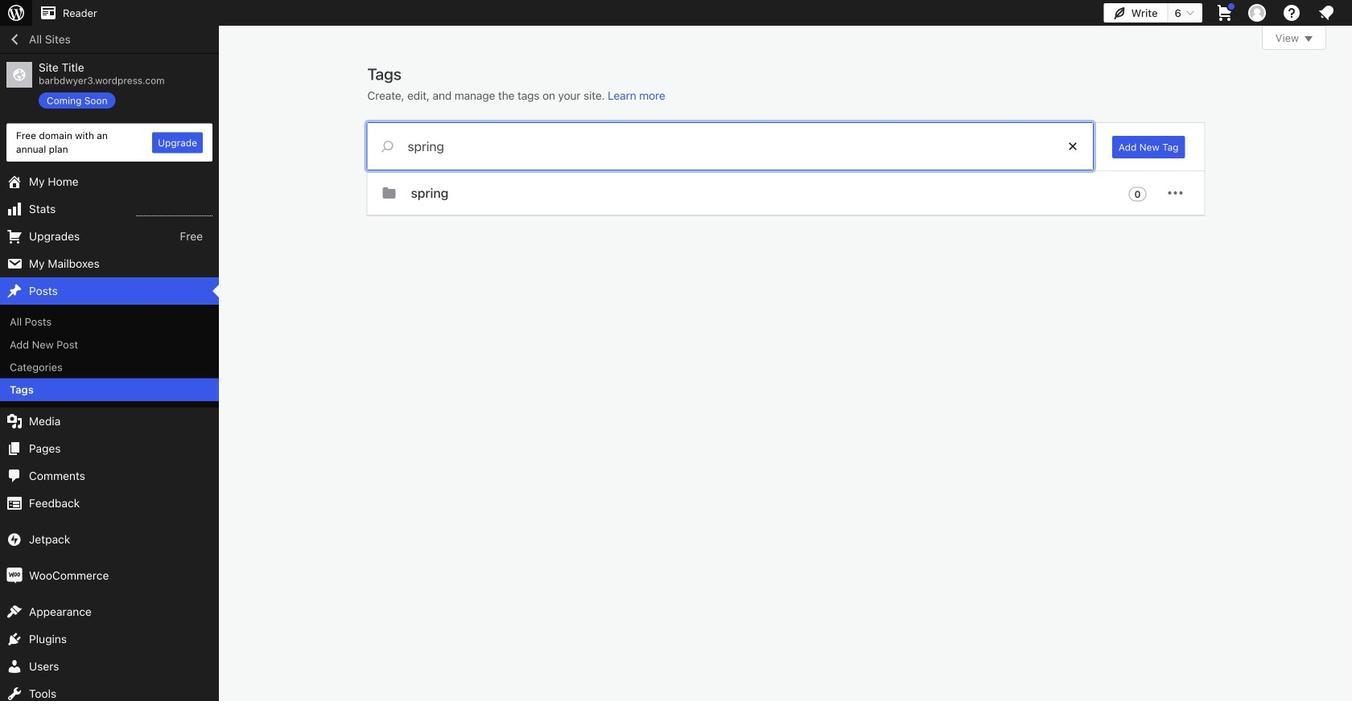 Task type: vqa. For each thing, say whether or not it's contained in the screenshot.
the topmost img
yes



Task type: describe. For each thing, give the bounding box(es) containing it.
open search image
[[367, 137, 408, 156]]

2 img image from the top
[[6, 568, 23, 584]]

my shopping cart image
[[1216, 3, 1235, 23]]

highest hourly views 0 image
[[136, 206, 213, 217]]

my profile image
[[1249, 4, 1266, 22]]

1 img image from the top
[[6, 532, 23, 548]]

spring image
[[380, 184, 399, 203]]



Task type: locate. For each thing, give the bounding box(es) containing it.
close search image
[[1053, 137, 1093, 156]]

toggle menu image
[[1166, 184, 1185, 203]]

Search search field
[[408, 123, 1053, 170]]

manage your notifications image
[[1317, 3, 1336, 23]]

manage your sites image
[[6, 3, 26, 23]]

img image
[[6, 532, 23, 548], [6, 568, 23, 584]]

main content
[[367, 26, 1327, 216]]

0 vertical spatial img image
[[6, 532, 23, 548]]

closed image
[[1305, 36, 1313, 42]]

None search field
[[367, 123, 1093, 170]]

1 vertical spatial img image
[[6, 568, 23, 584]]

help image
[[1282, 3, 1302, 23]]



